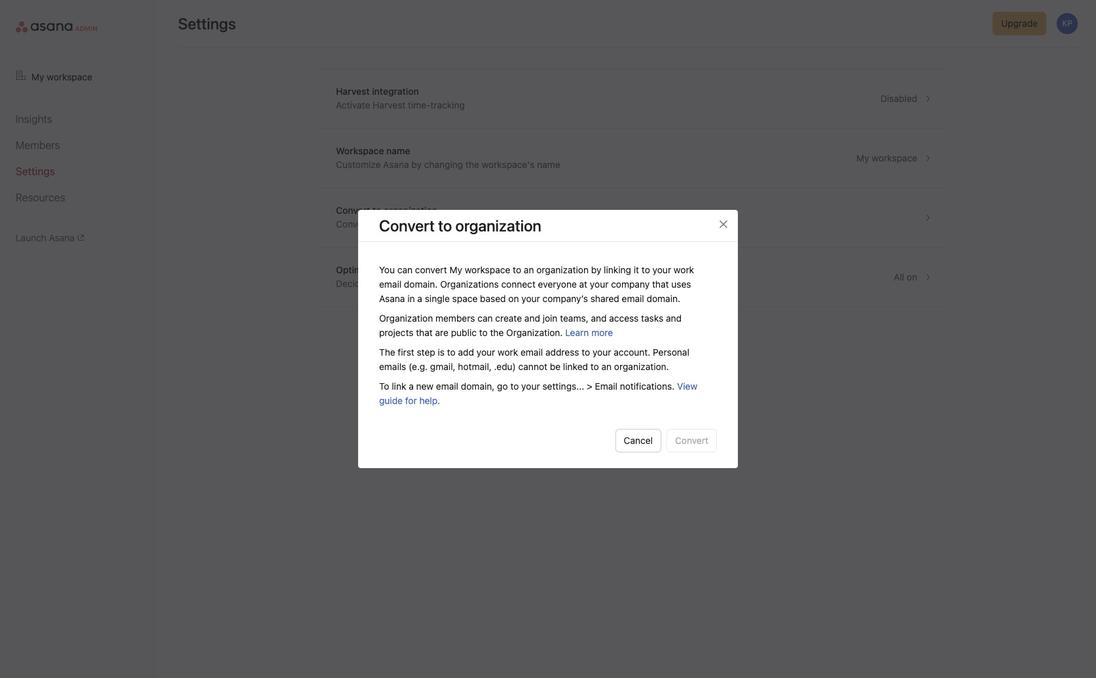 Task type: vqa. For each thing, say whether or not it's contained in the screenshot.
organization within the the "You can convert My workspace to an organization by linking it to your work email domain. Organizations connect everyone at your company that uses Asana in a single space based on your company's shared email domain."
yes



Task type: describe. For each thing, give the bounding box(es) containing it.
asana inside workspace name customize asana by changing the workspace's name
[[383, 159, 409, 170]]

upgrade button
[[993, 12, 1046, 35]]

my inside you can convert my workspace to an organization by linking it to your work email domain. organizations connect everyone at your company that uses asana in a single space based on your company's shared email domain.
[[449, 265, 462, 276]]

email down company in the top of the page
[[622, 293, 644, 304]]

insights link
[[16, 111, 141, 127]]

workspace name customize asana by changing the workspace's name
[[336, 145, 560, 170]]

organization inside you can convert my workspace to an organization by linking it to your work email domain. organizations connect everyone at your company that uses asana in a single space based on your company's shared email domain.
[[536, 265, 589, 276]]

by inside you can convert my workspace to an organization by linking it to your work email domain. organizations connect everyone at your company that uses asana in a single space based on your company's shared email domain.
[[591, 265, 601, 276]]

help.
[[419, 395, 440, 407]]

new
[[416, 381, 434, 392]]

1 horizontal spatial harvest
[[373, 100, 405, 111]]

2 horizontal spatial my
[[856, 153, 869, 164]]

you can convert my workspace to an organization by linking it to your work email domain. organizations connect everyone at your company that uses asana in a single space based on your company's shared email domain.
[[379, 265, 694, 304]]

members
[[16, 139, 60, 151]]

organization members can create and join teams, and access tasks and projects that are public to the organization.
[[379, 313, 682, 338]]

the first step is to add your work email address to your account. personal emails (e.g. gmail, hotmail, .edu) cannot be linked to an organization.
[[379, 347, 689, 373]]

linked
[[563, 361, 588, 373]]

0 horizontal spatial my workspace
[[31, 71, 92, 82]]

account.
[[614, 347, 650, 358]]

an inside convert to organization convert your workspace to an organization
[[452, 219, 462, 230]]

want
[[394, 278, 414, 289]]

step
[[417, 347, 435, 358]]

more
[[591, 327, 613, 338]]

use
[[456, 278, 471, 289]]

access
[[609, 313, 639, 324]]

0 horizontal spatial domain.
[[404, 279, 438, 290]]

activate
[[336, 100, 370, 111]]

can inside organization members can create and join teams, and access tasks and projects that are public to the organization.
[[477, 313, 493, 324]]

changing
[[424, 159, 463, 170]]

launch asana
[[16, 232, 75, 244]]

connect
[[501, 279, 536, 290]]

for inside the view guide for help.
[[405, 395, 417, 407]]

the inside workspace name customize asana by changing the workspace's name
[[466, 159, 479, 170]]

join
[[543, 313, 557, 324]]

asana down the convert
[[416, 278, 442, 289]]

organization.
[[614, 361, 669, 373]]

create
[[495, 313, 522, 324]]

address
[[545, 347, 579, 358]]

close image
[[718, 219, 729, 230]]

cannot
[[518, 361, 547, 373]]

if
[[368, 278, 373, 289]]

to
[[379, 381, 389, 392]]

single
[[425, 293, 450, 304]]

cancel
[[624, 435, 653, 447]]

hotmail,
[[458, 361, 492, 373]]

is
[[438, 347, 445, 358]]

your left users.
[[657, 278, 676, 289]]

kp
[[1062, 18, 1072, 28]]

settings...
[[542, 381, 584, 392]]

asana up want
[[398, 265, 424, 276]]

settings link
[[16, 164, 141, 179]]

workspace inside convert to organization convert your workspace to an organization
[[393, 219, 438, 230]]

are
[[435, 327, 448, 338]]

view guide for help. link
[[379, 381, 697, 407]]

linking
[[604, 265, 631, 276]]

workspace's inside workspace name customize asana by changing the workspace's name
[[482, 159, 535, 170]]

your up based
[[473, 278, 492, 289]]

shared
[[590, 293, 619, 304]]

link
[[392, 381, 406, 392]]

it
[[634, 265, 639, 276]]

organization.
[[506, 327, 563, 338]]

optimize
[[582, 278, 618, 289]]

.edu)
[[494, 361, 516, 373]]

asana right 'launch'
[[49, 232, 75, 244]]

learn
[[565, 327, 589, 338]]

learn more link
[[565, 327, 613, 338]]

asana inside you can convert my workspace to an organization by linking it to your work email domain. organizations connect everyone at your company that uses asana in a single space based on your company's shared email domain.
[[379, 293, 405, 304]]

convert for convert to organization
[[379, 217, 435, 235]]

0 vertical spatial on
[[907, 272, 917, 283]]

public
[[451, 327, 477, 338]]

learn more
[[565, 327, 613, 338]]

be
[[550, 361, 561, 373]]

workspace's inside 'optimize with asana intelligence decide if you want asana to use your workspace's data to optimize work for your users.'
[[494, 278, 547, 289]]

email inside the first step is to add your work email address to your account. personal emails (e.g. gmail, hotmail, .edu) cannot be linked to an organization.
[[521, 347, 543, 358]]

company's
[[543, 293, 588, 304]]

a inside you can convert my workspace to an organization by linking it to your work email domain. organizations connect everyone at your company that uses asana in a single space based on your company's shared email domain.
[[417, 293, 422, 304]]

time-
[[408, 100, 430, 111]]

view
[[677, 381, 697, 392]]

2 and from the left
[[591, 313, 607, 324]]

your up shared
[[590, 279, 609, 290]]

workspace up insights link
[[47, 71, 92, 82]]

data
[[550, 278, 568, 289]]

launch
[[16, 232, 46, 244]]

optimize
[[336, 265, 375, 276]]

customize
[[336, 159, 381, 170]]

all on
[[894, 272, 917, 283]]

everyone
[[538, 279, 577, 290]]

space
[[452, 293, 478, 304]]

at
[[579, 279, 587, 290]]

organizations
[[440, 279, 499, 290]]

the inside organization members can create and join teams, and access tasks and projects that are public to the organization.
[[490, 327, 504, 338]]

that inside organization members can create and join teams, and access tasks and projects that are public to the organization.
[[416, 327, 433, 338]]

your down connect
[[521, 293, 540, 304]]

organization
[[379, 313, 433, 324]]

in
[[407, 293, 415, 304]]

launch asana link
[[16, 232, 141, 244]]

0 vertical spatial name
[[386, 145, 410, 156]]

uses
[[671, 279, 691, 290]]

your right it
[[653, 265, 671, 276]]

1 horizontal spatial my workspace
[[856, 153, 917, 164]]

email down you
[[379, 279, 401, 290]]

insights
[[16, 113, 52, 125]]

all
[[894, 272, 904, 283]]

convert to organization convert your workspace to an organization
[[336, 205, 517, 230]]



Task type: locate. For each thing, give the bounding box(es) containing it.
0 horizontal spatial a
[[409, 381, 414, 392]]

domain,
[[461, 381, 495, 392]]

1 horizontal spatial that
[[652, 279, 669, 290]]

1 horizontal spatial settings
[[178, 14, 236, 33]]

work inside you can convert my workspace to an organization by linking it to your work email domain. organizations connect everyone at your company that uses asana in a single space based on your company's shared email domain.
[[674, 265, 694, 276]]

can up want
[[397, 265, 413, 276]]

based
[[480, 293, 506, 304]]

0 horizontal spatial for
[[405, 395, 417, 407]]

and up "more" on the right top
[[591, 313, 607, 324]]

resources
[[16, 192, 65, 204]]

your inside convert to organization convert your workspace to an organization
[[372, 219, 390, 230]]

workspace inside you can convert my workspace to an organization by linking it to your work email domain. organizations connect everyone at your company that uses asana in a single space based on your company's shared email domain.
[[465, 265, 510, 276]]

convert up you
[[379, 217, 435, 235]]

1 horizontal spatial and
[[591, 313, 607, 324]]

projects
[[379, 327, 413, 338]]

2 horizontal spatial an
[[601, 361, 612, 373]]

work up "uses"
[[674, 265, 694, 276]]

an
[[452, 219, 462, 230], [524, 265, 534, 276], [601, 361, 612, 373]]

0 vertical spatial an
[[452, 219, 462, 230]]

on right all
[[907, 272, 917, 283]]

workspace up the 'organizations' in the left of the page
[[465, 265, 510, 276]]

2 horizontal spatial work
[[674, 265, 694, 276]]

resources link
[[16, 190, 141, 206]]

for
[[643, 278, 655, 289], [405, 395, 417, 407]]

1 vertical spatial for
[[405, 395, 417, 407]]

1 horizontal spatial name
[[537, 159, 560, 170]]

my workspace
[[31, 71, 92, 82], [856, 153, 917, 164]]

work down it
[[620, 278, 641, 289]]

harvest up activate
[[336, 86, 370, 97]]

convert
[[336, 205, 370, 216], [379, 217, 435, 235], [336, 219, 369, 230], [675, 435, 708, 447]]

0 horizontal spatial work
[[498, 347, 518, 358]]

0 vertical spatial my workspace
[[31, 71, 92, 82]]

that left are
[[416, 327, 433, 338]]

1 vertical spatial by
[[591, 265, 601, 276]]

my workspace down disabled
[[856, 153, 917, 164]]

organization up 'intelligence' at top
[[465, 219, 517, 230]]

members
[[435, 313, 475, 324]]

3 and from the left
[[666, 313, 682, 324]]

email
[[595, 381, 617, 392]]

work inside 'optimize with asana intelligence decide if you want asana to use your workspace's data to optimize work for your users.'
[[620, 278, 641, 289]]

gmail,
[[430, 361, 455, 373]]

asana right customize
[[383, 159, 409, 170]]

the
[[379, 347, 395, 358]]

a right link
[[409, 381, 414, 392]]

your down cannot
[[521, 381, 540, 392]]

the
[[466, 159, 479, 170], [490, 327, 504, 338]]

0 vertical spatial by
[[411, 159, 422, 170]]

settings
[[178, 14, 236, 33], [16, 166, 55, 177]]

disabled
[[880, 93, 917, 104]]

and right tasks in the top right of the page
[[666, 313, 682, 324]]

0 vertical spatial workspace's
[[482, 159, 535, 170]]

tracking
[[430, 100, 465, 111]]

convert button
[[667, 430, 717, 453]]

by
[[411, 159, 422, 170], [591, 265, 601, 276]]

company
[[611, 279, 650, 290]]

to
[[373, 205, 381, 216], [438, 217, 452, 235], [441, 219, 449, 230], [513, 265, 521, 276], [642, 265, 650, 276], [445, 278, 453, 289], [571, 278, 579, 289], [479, 327, 488, 338], [447, 347, 456, 358], [582, 347, 590, 358], [590, 361, 599, 373], [510, 381, 519, 392]]

1 vertical spatial my
[[856, 153, 869, 164]]

to inside organization members can create and join teams, and access tasks and projects that are public to the organization.
[[479, 327, 488, 338]]

on inside you can convert my workspace to an organization by linking it to your work email domain. organizations connect everyone at your company that uses asana in a single space based on your company's shared email domain.
[[508, 293, 519, 304]]

0 vertical spatial the
[[466, 159, 479, 170]]

1 horizontal spatial by
[[591, 265, 601, 276]]

workspace's right 'changing'
[[482, 159, 535, 170]]

1 vertical spatial my workspace
[[856, 153, 917, 164]]

a
[[417, 293, 422, 304], [409, 381, 414, 392]]

workspace
[[336, 145, 384, 156]]

for inside 'optimize with asana intelligence decide if you want asana to use your workspace's data to optimize work for your users.'
[[643, 278, 655, 289]]

organization up 'optimize with asana intelligence decide if you want asana to use your workspace's data to optimize work for your users.'
[[455, 217, 541, 235]]

0 horizontal spatial an
[[452, 219, 462, 230]]

0 horizontal spatial by
[[411, 159, 422, 170]]

1 horizontal spatial for
[[643, 278, 655, 289]]

0 vertical spatial a
[[417, 293, 422, 304]]

1 vertical spatial workspace's
[[494, 278, 547, 289]]

an up 'intelligence' at top
[[452, 219, 462, 230]]

personal
[[653, 347, 689, 358]]

you
[[379, 265, 395, 276]]

convert up optimize
[[336, 219, 369, 230]]

email down the gmail,
[[436, 381, 458, 392]]

that left "uses"
[[652, 279, 669, 290]]

1 vertical spatial a
[[409, 381, 414, 392]]

workspace up the convert
[[393, 219, 438, 230]]

tasks
[[641, 313, 663, 324]]

domain. up tasks in the top right of the page
[[647, 293, 680, 304]]

emails
[[379, 361, 406, 373]]

1 vertical spatial can
[[477, 313, 493, 324]]

that
[[652, 279, 669, 290], [416, 327, 433, 338]]

1 horizontal spatial can
[[477, 313, 493, 324]]

by inside workspace name customize asana by changing the workspace's name
[[411, 159, 422, 170]]

2 horizontal spatial and
[[666, 313, 682, 324]]

that inside you can convert my workspace to an organization by linking it to your work email domain. organizations connect everyone at your company that uses asana in a single space based on your company's shared email domain.
[[652, 279, 669, 290]]

harvest integration activate harvest time-tracking
[[336, 86, 465, 111]]

work
[[674, 265, 694, 276], [620, 278, 641, 289], [498, 347, 518, 358]]

decide
[[336, 278, 365, 289]]

can
[[397, 265, 413, 276], [477, 313, 493, 324]]

1 vertical spatial the
[[490, 327, 504, 338]]

convert to organization
[[379, 217, 541, 235]]

0 vertical spatial can
[[397, 265, 413, 276]]

1 vertical spatial work
[[620, 278, 641, 289]]

users.
[[679, 278, 704, 289]]

(e.g.
[[409, 361, 428, 373]]

a right in
[[417, 293, 422, 304]]

add
[[458, 347, 474, 358]]

0 horizontal spatial the
[[466, 159, 479, 170]]

0 horizontal spatial my
[[31, 71, 44, 82]]

your up hotmail,
[[477, 347, 495, 358]]

members link
[[16, 137, 141, 153]]

1 vertical spatial an
[[524, 265, 534, 276]]

0 horizontal spatial name
[[386, 145, 410, 156]]

harvest
[[336, 86, 370, 97], [373, 100, 405, 111]]

you
[[376, 278, 391, 289]]

1 vertical spatial harvest
[[373, 100, 405, 111]]

2 vertical spatial an
[[601, 361, 612, 373]]

0 vertical spatial that
[[652, 279, 669, 290]]

can inside you can convert my workspace to an organization by linking it to your work email domain. organizations connect everyone at your company that uses asana in a single space based on your company's shared email domain.
[[397, 265, 413, 276]]

your up with
[[372, 219, 390, 230]]

convert down customize
[[336, 205, 370, 216]]

0 horizontal spatial can
[[397, 265, 413, 276]]

email
[[379, 279, 401, 290], [622, 293, 644, 304], [521, 347, 543, 358], [436, 381, 458, 392]]

1 vertical spatial name
[[537, 159, 560, 170]]

optimize with asana intelligence decide if you want asana to use your workspace's data to optimize work for your users.
[[336, 265, 704, 289]]

0 horizontal spatial harvest
[[336, 86, 370, 97]]

and up organization.
[[524, 313, 540, 324]]

2 vertical spatial my
[[449, 265, 462, 276]]

by left 'changing'
[[411, 159, 422, 170]]

0 vertical spatial harvest
[[336, 86, 370, 97]]

1 horizontal spatial on
[[907, 272, 917, 283]]

convert right cancel
[[675, 435, 708, 447]]

asana down you
[[379, 293, 405, 304]]

the down create
[[490, 327, 504, 338]]

go
[[497, 381, 508, 392]]

organization up convert to organization
[[384, 205, 437, 216]]

and
[[524, 313, 540, 324], [591, 313, 607, 324], [666, 313, 682, 324]]

asana
[[383, 159, 409, 170], [49, 232, 75, 244], [398, 265, 424, 276], [416, 278, 442, 289], [379, 293, 405, 304]]

1 vertical spatial on
[[508, 293, 519, 304]]

1 horizontal spatial the
[[490, 327, 504, 338]]

an inside the first step is to add your work email address to your account. personal emails (e.g. gmail, hotmail, .edu) cannot be linked to an organization.
[[601, 361, 612, 373]]

work up the .edu)
[[498, 347, 518, 358]]

view guide for help.
[[379, 381, 697, 407]]

the right 'changing'
[[466, 159, 479, 170]]

work inside the first step is to add your work email address to your account. personal emails (e.g. gmail, hotmail, .edu) cannot be linked to an organization.
[[498, 347, 518, 358]]

2 vertical spatial work
[[498, 347, 518, 358]]

convert
[[415, 265, 447, 276]]

my
[[31, 71, 44, 82], [856, 153, 869, 164], [449, 265, 462, 276]]

notifications.
[[620, 381, 675, 392]]

domain. up in
[[404, 279, 438, 290]]

name
[[386, 145, 410, 156], [537, 159, 560, 170]]

1 and from the left
[[524, 313, 540, 324]]

first
[[398, 347, 414, 358]]

can down based
[[477, 313, 493, 324]]

1 vertical spatial settings
[[16, 166, 55, 177]]

to link a new email domain, go to your settings... > email notifications.
[[379, 381, 677, 392]]

by up optimize
[[591, 265, 601, 276]]

harvest down integration
[[373, 100, 405, 111]]

teams,
[[560, 313, 588, 324]]

an inside you can convert my workspace to an organization by linking it to your work email domain. organizations connect everyone at your company that uses asana in a single space based on your company's shared email domain.
[[524, 265, 534, 276]]

convert for convert to organization convert your workspace to an organization
[[336, 205, 370, 216]]

0 vertical spatial my
[[31, 71, 44, 82]]

on down connect
[[508, 293, 519, 304]]

workspace down disabled
[[872, 153, 917, 164]]

integration
[[372, 86, 419, 97]]

email up cannot
[[521, 347, 543, 358]]

cancel button
[[615, 430, 661, 453]]

0 horizontal spatial and
[[524, 313, 540, 324]]

0 vertical spatial settings
[[178, 14, 236, 33]]

1 horizontal spatial my
[[449, 265, 462, 276]]

convert inside button
[[675, 435, 708, 447]]

domain.
[[404, 279, 438, 290], [647, 293, 680, 304]]

my workspace up insights link
[[31, 71, 92, 82]]

your down "more" on the right top
[[593, 347, 611, 358]]

1 horizontal spatial domain.
[[647, 293, 680, 304]]

0 horizontal spatial that
[[416, 327, 433, 338]]

1 horizontal spatial work
[[620, 278, 641, 289]]

>
[[587, 381, 592, 392]]

workspace's up based
[[494, 278, 547, 289]]

organization up data
[[536, 265, 589, 276]]

workspace's
[[482, 159, 535, 170], [494, 278, 547, 289]]

for left help.
[[405, 395, 417, 407]]

guide
[[379, 395, 403, 407]]

0 horizontal spatial on
[[508, 293, 519, 304]]

an up email
[[601, 361, 612, 373]]

1 horizontal spatial an
[[524, 265, 534, 276]]

0 vertical spatial for
[[643, 278, 655, 289]]

for left "uses"
[[643, 278, 655, 289]]

intelligence
[[427, 265, 477, 276]]

0 vertical spatial domain.
[[404, 279, 438, 290]]

on
[[907, 272, 917, 283], [508, 293, 519, 304]]

0 horizontal spatial settings
[[16, 166, 55, 177]]

upgrade
[[1001, 18, 1038, 29]]

1 vertical spatial domain.
[[647, 293, 680, 304]]

an up connect
[[524, 265, 534, 276]]

1 vertical spatial that
[[416, 327, 433, 338]]

1 horizontal spatial a
[[417, 293, 422, 304]]

0 vertical spatial work
[[674, 265, 694, 276]]

convert for convert
[[675, 435, 708, 447]]



